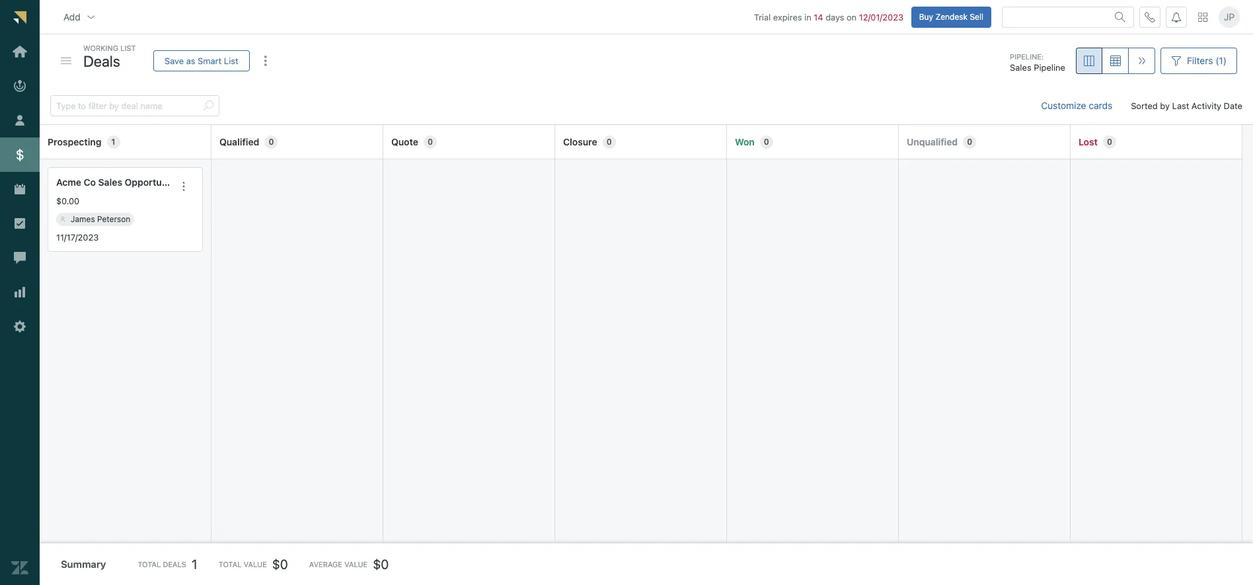 Task type: describe. For each thing, give the bounding box(es) containing it.
buy zendesk sell button
[[912, 6, 992, 28]]

Type to filter by deal name field
[[56, 96, 198, 116]]

buy zendesk sell
[[919, 12, 984, 22]]

as
[[186, 55, 195, 66]]

total for $0
[[219, 560, 242, 569]]

calls image
[[1145, 12, 1156, 22]]

sell
[[970, 12, 984, 22]]

trial
[[754, 12, 771, 22]]

0 for won
[[764, 137, 769, 147]]

filters (1) button
[[1161, 48, 1238, 74]]

quote
[[391, 136, 419, 147]]

zendesk
[[936, 12, 968, 22]]

activity
[[1192, 100, 1222, 111]]

customize
[[1041, 100, 1087, 111]]

won
[[735, 136, 755, 147]]

opportunity
[[125, 177, 179, 188]]

add
[[63, 11, 81, 22]]

filters (1)
[[1187, 55, 1227, 66]]

peterson
[[97, 214, 130, 224]]

0 for lost
[[1107, 137, 1113, 147]]

co
[[84, 177, 96, 188]]

unqualified
[[907, 136, 958, 147]]

cards
[[1089, 100, 1113, 111]]

sorted by last activity date
[[1131, 100, 1243, 111]]

james
[[71, 214, 95, 224]]

(1)
[[1216, 55, 1227, 66]]

11/17/2023
[[56, 232, 99, 242]]

0 for quote
[[428, 137, 433, 147]]

$0 for total value $0
[[272, 556, 288, 572]]

value for average value $0
[[345, 560, 368, 569]]

value for total value $0
[[244, 560, 267, 569]]

acme co sales opportunity link
[[56, 176, 179, 190]]

$0 for average value $0
[[373, 556, 389, 572]]

handler image
[[61, 58, 71, 64]]

lost
[[1079, 136, 1098, 147]]

list inside working list deals
[[120, 44, 136, 52]]

total for 1
[[138, 560, 161, 569]]

bell image
[[1172, 12, 1182, 22]]

pipeline
[[1034, 62, 1066, 73]]

list inside "save as smart list" button
[[224, 55, 238, 66]]



Task type: vqa. For each thing, say whether or not it's contained in the screenshot.
HH:MM field
no



Task type: locate. For each thing, give the bounding box(es) containing it.
sorted
[[1131, 100, 1158, 111]]

working list deals
[[83, 44, 136, 70]]

total inside total value $0
[[219, 560, 242, 569]]

save as smart list
[[165, 55, 238, 66]]

value inside average value $0
[[345, 560, 368, 569]]

$0 left average
[[272, 556, 288, 572]]

sales inside "pipeline: sales pipeline"
[[1010, 62, 1032, 73]]

0 right the 'unqualified'
[[967, 137, 973, 147]]

filters
[[1187, 55, 1214, 66]]

sales down pipeline:
[[1010, 62, 1032, 73]]

total value $0
[[219, 556, 288, 572]]

1 $0 from the left
[[272, 556, 288, 572]]

2 value from the left
[[345, 560, 368, 569]]

deals
[[83, 52, 120, 70], [163, 560, 186, 569]]

total right 'summary'
[[138, 560, 161, 569]]

0 for closure
[[607, 137, 612, 147]]

1 down type to filter by deal name field
[[111, 137, 115, 147]]

1 horizontal spatial $0
[[373, 556, 389, 572]]

chevron down image
[[86, 12, 96, 22]]

0
[[269, 137, 274, 147], [428, 137, 433, 147], [607, 137, 612, 147], [764, 137, 769, 147], [967, 137, 973, 147], [1107, 137, 1113, 147]]

0 vertical spatial 1
[[111, 137, 115, 147]]

14
[[814, 12, 824, 22]]

0 horizontal spatial $0
[[272, 556, 288, 572]]

add button
[[53, 4, 107, 30]]

1 horizontal spatial deals
[[163, 560, 186, 569]]

on
[[847, 12, 857, 22]]

zendesk image
[[11, 559, 28, 577]]

0 for qualified
[[269, 137, 274, 147]]

0 right quote
[[428, 137, 433, 147]]

jp
[[1224, 11, 1235, 22]]

0 right qualified
[[269, 137, 274, 147]]

value inside total value $0
[[244, 560, 267, 569]]

pipeline: sales pipeline
[[1010, 52, 1066, 73]]

0 horizontal spatial total
[[138, 560, 161, 569]]

days
[[826, 12, 845, 22]]

pipeline:
[[1010, 52, 1044, 61]]

trial expires in 14 days on 12/01/2023
[[754, 12, 904, 22]]

average value $0
[[309, 556, 389, 572]]

2 $0 from the left
[[373, 556, 389, 572]]

overflow vertical fill image
[[260, 56, 271, 66]]

1 vertical spatial search image
[[203, 101, 214, 111]]

customize cards
[[1041, 100, 1113, 111]]

0 for unqualified
[[967, 137, 973, 147]]

6 0 from the left
[[1107, 137, 1113, 147]]

0 vertical spatial list
[[120, 44, 136, 52]]

zendesk products image
[[1199, 12, 1208, 22]]

value
[[244, 560, 267, 569], [345, 560, 368, 569]]

1 horizontal spatial sales
[[1010, 62, 1032, 73]]

smart
[[198, 55, 222, 66]]

1 vertical spatial 1
[[192, 556, 197, 572]]

list right smart
[[224, 55, 238, 66]]

buy
[[919, 12, 934, 22]]

1 horizontal spatial value
[[345, 560, 368, 569]]

acme co sales opportunity
[[56, 177, 179, 188]]

deals inside working list deals
[[83, 52, 120, 70]]

1
[[111, 137, 115, 147], [192, 556, 197, 572]]

4 0 from the left
[[764, 137, 769, 147]]

0 right lost at top right
[[1107, 137, 1113, 147]]

0 horizontal spatial list
[[120, 44, 136, 52]]

1 horizontal spatial list
[[224, 55, 238, 66]]

0 horizontal spatial deals
[[83, 52, 120, 70]]

total
[[138, 560, 161, 569], [219, 560, 242, 569]]

date
[[1224, 100, 1243, 111]]

1 left total value $0
[[192, 556, 197, 572]]

0 horizontal spatial 1
[[111, 137, 115, 147]]

1 horizontal spatial total
[[219, 560, 242, 569]]

0 right won
[[764, 137, 769, 147]]

1 vertical spatial list
[[224, 55, 238, 66]]

2 total from the left
[[219, 560, 242, 569]]

sales
[[1010, 62, 1032, 73], [98, 177, 122, 188]]

james peterson
[[71, 214, 130, 224]]

list right working
[[120, 44, 136, 52]]

1 vertical spatial deals
[[163, 560, 186, 569]]

save as smart list button
[[153, 50, 250, 71]]

closure
[[563, 136, 598, 147]]

customize cards button
[[1031, 93, 1123, 119]]

by
[[1161, 100, 1170, 111]]

qualified
[[220, 136, 259, 147]]

$0
[[272, 556, 288, 572], [373, 556, 389, 572]]

0 vertical spatial search image
[[1115, 12, 1126, 22]]

0 vertical spatial deals
[[83, 52, 120, 70]]

1 total from the left
[[138, 560, 161, 569]]

0 horizontal spatial search image
[[203, 101, 214, 111]]

$0 right average
[[373, 556, 389, 572]]

last
[[1173, 100, 1190, 111]]

1 horizontal spatial search image
[[1115, 12, 1126, 22]]

1 horizontal spatial 1
[[192, 556, 197, 572]]

list
[[120, 44, 136, 52], [224, 55, 238, 66]]

2 0 from the left
[[428, 137, 433, 147]]

1 0 from the left
[[269, 137, 274, 147]]

total right total deals 1
[[219, 560, 242, 569]]

acme
[[56, 177, 81, 188]]

expires
[[774, 12, 802, 22]]

total inside total deals 1
[[138, 560, 161, 569]]

prospecting
[[48, 136, 101, 147]]

12/01/2023
[[859, 12, 904, 22]]

save
[[165, 55, 184, 66]]

5 0 from the left
[[967, 137, 973, 147]]

working
[[83, 44, 118, 52]]

$0.00
[[56, 196, 79, 206]]

search image
[[1115, 12, 1126, 22], [203, 101, 214, 111]]

0 horizontal spatial sales
[[98, 177, 122, 188]]

1 vertical spatial sales
[[98, 177, 122, 188]]

summary
[[61, 558, 106, 570]]

1 value from the left
[[244, 560, 267, 569]]

jp button
[[1219, 6, 1240, 28]]

deals inside total deals 1
[[163, 560, 186, 569]]

3 0 from the left
[[607, 137, 612, 147]]

search image down smart
[[203, 101, 214, 111]]

average
[[309, 560, 342, 569]]

total deals 1
[[138, 556, 197, 572]]

0 horizontal spatial value
[[244, 560, 267, 569]]

search image left calls icon on the right top
[[1115, 12, 1126, 22]]

sales right co
[[98, 177, 122, 188]]

0 vertical spatial sales
[[1010, 62, 1032, 73]]

contacts image
[[60, 217, 65, 222]]

0 right closure
[[607, 137, 612, 147]]

in
[[805, 12, 812, 22]]



